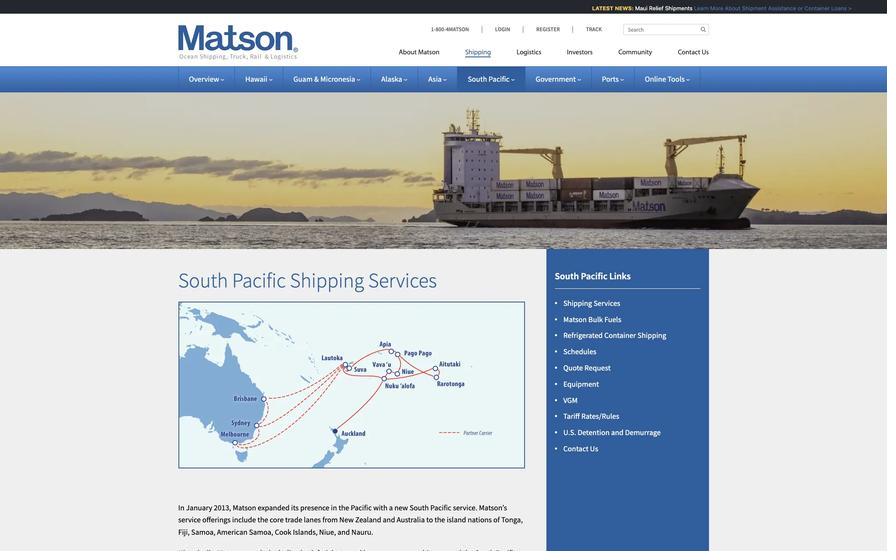 Task type: describe. For each thing, give the bounding box(es) containing it.
pacific for south pacific shipping services
[[232, 268, 286, 293]]

pacific for south pacific
[[489, 74, 510, 84]]

south for south pacific links
[[555, 270, 579, 282]]

vgm
[[564, 395, 578, 405]]

service
[[178, 515, 201, 525]]

news:
[[610, 5, 629, 12]]

quote
[[564, 363, 583, 373]]

links
[[610, 270, 631, 282]]

nauru.
[[352, 528, 373, 537]]

register
[[537, 26, 560, 33]]

matson's
[[479, 503, 507, 513]]

u.s. detention and demurrage link
[[564, 428, 661, 438]]

south pacific shipping services
[[178, 268, 437, 293]]

its
[[291, 503, 299, 513]]

0 horizontal spatial services
[[368, 268, 437, 293]]

overview
[[189, 74, 219, 84]]

latest
[[587, 5, 609, 12]]

1 vertical spatial and
[[383, 515, 395, 525]]

container inside south pacific links section
[[605, 331, 636, 341]]

quote request link
[[564, 363, 611, 373]]

services inside south pacific links section
[[594, 298, 621, 308]]

1-800-4matson link
[[431, 26, 482, 33]]

include
[[232, 515, 256, 525]]

fuels
[[605, 315, 622, 324]]

new
[[340, 515, 354, 525]]

request
[[585, 363, 611, 373]]

online tools
[[645, 74, 685, 84]]

rates/rules
[[582, 412, 620, 421]]

track
[[586, 26, 602, 33]]

with
[[373, 503, 388, 513]]

refrigerated container shipping link
[[564, 331, 667, 341]]

1 horizontal spatial contact us link
[[665, 45, 709, 63]]

relief
[[644, 5, 659, 12]]

>
[[844, 5, 847, 12]]

hawaii link
[[245, 74, 273, 84]]

blue matson logo with ocean, shipping, truck, rail and logistics written beneath it. image
[[178, 25, 298, 60]]

login link
[[482, 26, 523, 33]]

assistance
[[764, 5, 792, 12]]

cook
[[275, 528, 292, 537]]

investors link
[[554, 45, 606, 63]]

south pacific link
[[468, 74, 515, 84]]

online tools link
[[645, 74, 690, 84]]

south inside in january 2013, matson expanded its presence in the pacific with a new south pacific service. matson's service offerings include the core trade lanes from new zealand and australia to the island nations of tonga, fiji, samoa, american samoa, cook islands, niue, and nauru.
[[410, 503, 429, 513]]

south for south pacific shipping services
[[178, 268, 228, 293]]

ports link
[[602, 74, 624, 84]]

learn more about shipment assistance or container loans > link
[[689, 5, 847, 12]]

asia
[[429, 74, 442, 84]]

shipment
[[737, 5, 762, 12]]

1 horizontal spatial the
[[339, 503, 349, 513]]

nations
[[468, 515, 492, 525]]

new
[[395, 503, 408, 513]]

0 vertical spatial container
[[800, 5, 825, 12]]

tariff rates/rules link
[[564, 412, 620, 421]]

loans
[[827, 5, 842, 12]]

pacific for south pacific links
[[581, 270, 608, 282]]

maui
[[630, 5, 643, 12]]

matson bulk fuels
[[564, 315, 622, 324]]

a
[[389, 503, 393, 513]]

vgm link
[[564, 395, 578, 405]]

schedules
[[564, 347, 597, 357]]

shipping services link
[[564, 298, 621, 308]]

2 vertical spatial and
[[338, 528, 350, 537]]

community
[[619, 49, 653, 56]]

1-800-4matson
[[431, 26, 469, 33]]

south pacific links
[[555, 270, 631, 282]]

matson inside south pacific links section
[[564, 315, 587, 324]]

core
[[270, 515, 284, 525]]

schedules link
[[564, 347, 597, 357]]

shipping services
[[564, 298, 621, 308]]

tonga,
[[502, 515, 523, 525]]

guam & micronesia link
[[294, 74, 361, 84]]

trade
[[285, 515, 302, 525]]

learn
[[689, 5, 704, 12]]

logistics
[[517, 49, 542, 56]]

2013,
[[214, 503, 231, 513]]

2 horizontal spatial the
[[435, 515, 445, 525]]

&
[[314, 74, 319, 84]]

islands,
[[293, 528, 318, 537]]

contact inside top menu navigation
[[678, 49, 701, 56]]

south pacific links section
[[536, 249, 720, 551]]

online
[[645, 74, 666, 84]]

matson inside the "about matson" link
[[418, 49, 440, 56]]

sf image
[[178, 302, 525, 469]]



Task type: vqa. For each thing, say whether or not it's contained in the screenshot.
Track
yes



Task type: locate. For each thing, give the bounding box(es) containing it.
guam & micronesia
[[294, 74, 355, 84]]

fiji,
[[178, 528, 190, 537]]

to
[[427, 515, 433, 525]]

4matson
[[446, 26, 469, 33]]

tariff rates/rules
[[564, 412, 620, 421]]

hawaii
[[245, 74, 267, 84]]

2 samoa, from the left
[[249, 528, 273, 537]]

january
[[186, 503, 212, 513]]

about
[[720, 5, 736, 12], [399, 49, 417, 56]]

alaska link
[[382, 74, 408, 84]]

0 vertical spatial services
[[368, 268, 437, 293]]

from
[[323, 515, 338, 525]]

samoa, down the core
[[249, 528, 273, 537]]

0 vertical spatial contact us link
[[665, 45, 709, 63]]

0 vertical spatial us
[[702, 49, 709, 56]]

investors
[[567, 49, 593, 56]]

alaska
[[382, 74, 402, 84]]

shipping inside top menu navigation
[[465, 49, 491, 56]]

south pacific image
[[386, 349, 483, 445], [394, 352, 490, 448], [341, 361, 437, 458], [432, 365, 528, 462], [347, 366, 443, 462], [386, 368, 482, 465], [395, 372, 491, 468], [434, 375, 530, 471], [382, 376, 478, 472], [260, 395, 356, 492], [253, 423, 350, 519], [332, 428, 428, 524], [231, 441, 327, 537]]

the right in at the bottom left
[[339, 503, 349, 513]]

micronesia
[[321, 74, 355, 84]]

0 horizontal spatial the
[[258, 515, 268, 525]]

0 vertical spatial contact
[[678, 49, 701, 56]]

us inside top menu navigation
[[702, 49, 709, 56]]

demurrage
[[625, 428, 661, 438]]

0 horizontal spatial and
[[338, 528, 350, 537]]

and down a
[[383, 515, 395, 525]]

2 horizontal spatial matson
[[564, 315, 587, 324]]

zealand
[[355, 515, 381, 525]]

1 vertical spatial matson
[[564, 315, 587, 324]]

1 horizontal spatial contact
[[678, 49, 701, 56]]

pacific inside section
[[581, 270, 608, 282]]

1 vertical spatial contact us
[[564, 444, 599, 454]]

island
[[447, 515, 466, 525]]

track link
[[573, 26, 602, 33]]

service.
[[453, 503, 478, 513]]

u.s. detention and demurrage
[[564, 428, 661, 438]]

contact us link up the tools
[[665, 45, 709, 63]]

1-
[[431, 26, 436, 33]]

1 horizontal spatial and
[[383, 515, 395, 525]]

2 horizontal spatial and
[[611, 428, 624, 438]]

contact us down u.s.
[[564, 444, 599, 454]]

south
[[468, 74, 487, 84], [178, 268, 228, 293], [555, 270, 579, 282], [410, 503, 429, 513]]

matson up refrigerated
[[564, 315, 587, 324]]

the right to
[[435, 515, 445, 525]]

0 horizontal spatial matson
[[233, 503, 256, 513]]

equipment link
[[564, 379, 599, 389]]

1 vertical spatial container
[[605, 331, 636, 341]]

0 vertical spatial and
[[611, 428, 624, 438]]

1 vertical spatial contact us link
[[564, 444, 599, 454]]

pacific
[[489, 74, 510, 84], [232, 268, 286, 293], [581, 270, 608, 282], [351, 503, 372, 513], [431, 503, 452, 513]]

about right more
[[720, 5, 736, 12]]

None search field
[[624, 24, 709, 35]]

government
[[536, 74, 576, 84]]

top menu navigation
[[399, 45, 709, 63]]

us down the detention
[[590, 444, 599, 454]]

banner image
[[0, 79, 888, 249]]

1 vertical spatial about
[[399, 49, 417, 56]]

of
[[494, 515, 500, 525]]

south pacific
[[468, 74, 510, 84]]

0 vertical spatial contact us
[[678, 49, 709, 56]]

u.s.
[[564, 428, 576, 438]]

samoa, down offerings
[[191, 528, 216, 537]]

0 horizontal spatial contact us
[[564, 444, 599, 454]]

2 vertical spatial matson
[[233, 503, 256, 513]]

matson inside in january 2013, matson expanded its presence in the pacific with a new south pacific service. matson's service offerings include the core trade lanes from new zealand and australia to the island nations of tonga, fiji, samoa, american samoa, cook islands, niue, and nauru.
[[233, 503, 256, 513]]

niue,
[[319, 528, 336, 537]]

about matson
[[399, 49, 440, 56]]

0 vertical spatial matson
[[418, 49, 440, 56]]

1 horizontal spatial about
[[720, 5, 736, 12]]

800-
[[436, 26, 446, 33]]

contact up the tools
[[678, 49, 701, 56]]

contact us inside south pacific links section
[[564, 444, 599, 454]]

about inside the "about matson" link
[[399, 49, 417, 56]]

us inside south pacific links section
[[590, 444, 599, 454]]

shipments
[[660, 5, 688, 12]]

matson up the include
[[233, 503, 256, 513]]

container right or
[[800, 5, 825, 12]]

matson bulk fuels link
[[564, 315, 622, 324]]

matson
[[418, 49, 440, 56], [564, 315, 587, 324], [233, 503, 256, 513]]

0 horizontal spatial samoa,
[[191, 528, 216, 537]]

1 samoa, from the left
[[191, 528, 216, 537]]

1 horizontal spatial matson
[[418, 49, 440, 56]]

1 vertical spatial services
[[594, 298, 621, 308]]

ports
[[602, 74, 619, 84]]

1 horizontal spatial samoa,
[[249, 528, 273, 537]]

0 horizontal spatial about
[[399, 49, 417, 56]]

contact us
[[678, 49, 709, 56], [564, 444, 599, 454]]

in
[[331, 503, 337, 513]]

us down search image
[[702, 49, 709, 56]]

and inside south pacific links section
[[611, 428, 624, 438]]

0 horizontal spatial us
[[590, 444, 599, 454]]

about matson link
[[399, 45, 453, 63]]

in
[[178, 503, 185, 513]]

search image
[[701, 27, 706, 32]]

guam
[[294, 74, 313, 84]]

contact us inside top menu navigation
[[678, 49, 709, 56]]

tools
[[668, 74, 685, 84]]

in january 2013, matson expanded its presence in the pacific with a new south pacific service. matson's service offerings include the core trade lanes from new zealand and australia to the island nations of tonga, fiji, samoa, american samoa, cook islands, niue, and nauru.
[[178, 503, 523, 537]]

login
[[495, 26, 510, 33]]

presence
[[300, 503, 330, 513]]

quote request
[[564, 363, 611, 373]]

contact us down search image
[[678, 49, 709, 56]]

the left the core
[[258, 515, 268, 525]]

1 horizontal spatial us
[[702, 49, 709, 56]]

0 horizontal spatial container
[[605, 331, 636, 341]]

or
[[793, 5, 798, 12]]

0 horizontal spatial contact
[[564, 444, 589, 454]]

1 horizontal spatial services
[[594, 298, 621, 308]]

1 vertical spatial us
[[590, 444, 599, 454]]

overview link
[[189, 74, 224, 84]]

contact inside south pacific links section
[[564, 444, 589, 454]]

refrigerated
[[564, 331, 603, 341]]

and down new
[[338, 528, 350, 537]]

Search search field
[[624, 24, 709, 35]]

container down fuels
[[605, 331, 636, 341]]

detention
[[578, 428, 610, 438]]

government link
[[536, 74, 581, 84]]

contact us link down u.s.
[[564, 444, 599, 454]]

1 horizontal spatial container
[[800, 5, 825, 12]]

1 vertical spatial contact
[[564, 444, 589, 454]]

more
[[706, 5, 719, 12]]

samoa,
[[191, 528, 216, 537], [249, 528, 273, 537]]

shipping
[[465, 49, 491, 56], [290, 268, 364, 293], [564, 298, 592, 308], [638, 331, 667, 341]]

south inside section
[[555, 270, 579, 282]]

contact
[[678, 49, 701, 56], [564, 444, 589, 454]]

asia link
[[429, 74, 447, 84]]

refrigerated container shipping
[[564, 331, 667, 341]]

south for south pacific
[[468, 74, 487, 84]]

1 horizontal spatial contact us
[[678, 49, 709, 56]]

and down rates/rules on the right bottom of the page
[[611, 428, 624, 438]]

australia
[[397, 515, 425, 525]]

contact down u.s.
[[564, 444, 589, 454]]

0 horizontal spatial contact us link
[[564, 444, 599, 454]]

matson down "1-"
[[418, 49, 440, 56]]

about up alaska "link" in the left top of the page
[[399, 49, 417, 56]]

logistics link
[[504, 45, 554, 63]]

community link
[[606, 45, 665, 63]]

tariff
[[564, 412, 580, 421]]

0 vertical spatial about
[[720, 5, 736, 12]]

shipping link
[[453, 45, 504, 63]]



